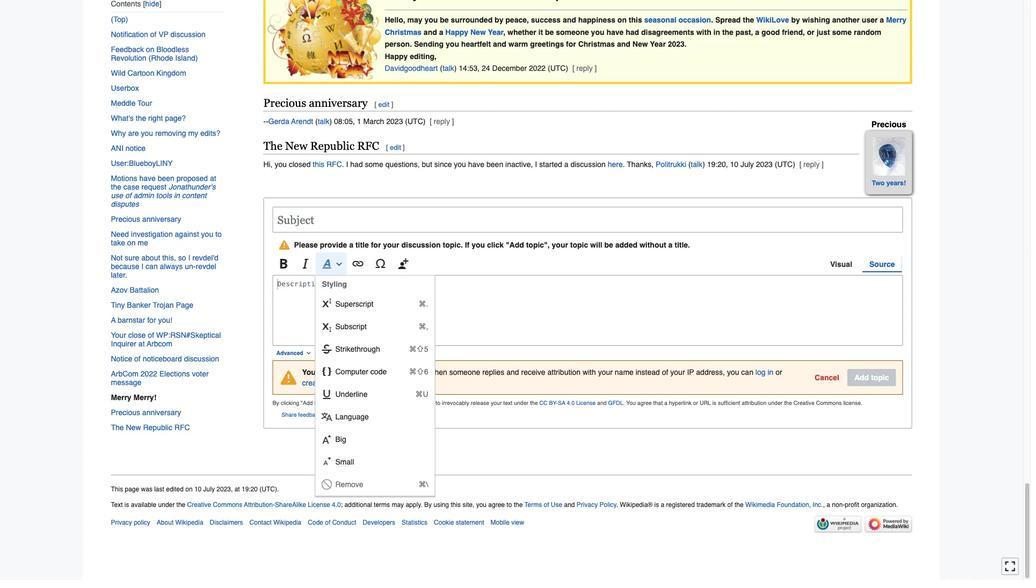 Task type: describe. For each thing, give the bounding box(es) containing it.
0 horizontal spatial "add
[[301, 400, 313, 407]]

0 horizontal spatial 10
[[194, 486, 202, 494]]

0 vertical spatial may
[[408, 16, 423, 24]]

your close of wp:rsn#skeptical inquirer at arbcom
[[111, 331, 221, 348]]

revdel
[[196, 263, 216, 271]]

discussion up bloodless
[[171, 30, 206, 39]]

elections
[[159, 370, 190, 379]]

of right notice
[[134, 355, 141, 364]]

edit link for the new republic rfc
[[390, 144, 401, 152]]

statement
[[456, 519, 484, 527]]

barnstar
[[118, 316, 145, 325]]

you right hi,
[[275, 160, 287, 169]]

1 horizontal spatial is
[[655, 502, 659, 509]]

investigation
[[131, 230, 173, 239]]

notified
[[403, 368, 427, 377]]

topic inside button
[[872, 374, 890, 382]]

add topic button
[[848, 370, 897, 387]]

. left thanks,
[[623, 160, 625, 169]]

receive
[[522, 368, 546, 377]]

you down and a happy new year
[[446, 40, 459, 49]]

new inside , whether it be someone you have had disagreements with in the past, a good friend, or just some random person. sending you heartfelt and warm greetings for christmas and new year 2023. happy editing,
[[633, 40, 648, 49]]

a right that
[[665, 400, 668, 407]]

1 horizontal spatial reply
[[577, 64, 593, 73]]

0 horizontal spatial (
[[315, 117, 318, 126]]

small
[[336, 458, 354, 467]]

a right started
[[565, 160, 569, 169]]

or inside the 'you are not logged in. to be notified when someone replies and receive attribution with your name instead of your ip address, you can log in or create an account'
[[776, 368, 783, 377]]

0 vertical spatial the new republic rfc
[[264, 140, 379, 153]]

(top)
[[111, 15, 128, 24]]

on inside feedback on bloodless revolution (rhode island)
[[146, 45, 154, 54]]

new up heartfelt
[[471, 28, 486, 37]]

you inside footer
[[476, 502, 487, 509]]

1 by from the left
[[495, 16, 504, 24]]

jonathunder's
[[169, 183, 216, 192]]

random
[[854, 28, 882, 37]]

tiny banker trojan page link
[[111, 298, 225, 313]]

24
[[482, 64, 490, 73]]

it
[[539, 28, 543, 37]]

cancel button
[[811, 370, 844, 387]]

of left use
[[544, 502, 549, 509]]

closed
[[289, 160, 311, 169]]

1 horizontal spatial for
[[371, 241, 381, 250]]

christmas inside merry christmas
[[385, 28, 422, 37]]

a inside , whether it be someone you have had disagreements with in the past, a good friend, or just some random person. sending you heartfelt and warm greetings for christmas and new year 2023. happy editing,
[[756, 28, 760, 37]]

2 vertical spatial precious anniversary
[[111, 409, 181, 417]]

july inside footer
[[203, 486, 215, 494]]

request
[[141, 183, 167, 192]]

you inside the 'you are not logged in. to be notified when someone replies and receive attribution with your name instead of your ip address, you can log in or create an account'
[[302, 368, 316, 377]]

this inside footer
[[451, 502, 461, 509]]

meddle tour link
[[111, 96, 225, 111]]

a left title
[[349, 241, 354, 250]]

march
[[364, 117, 384, 126]]

cc by-sa 4.0 license link
[[540, 400, 596, 407]]

hyperlink
[[669, 400, 692, 407]]

someone inside the 'you are not logged in. to be notified when someone replies and receive attribution with your name instead of your ip address, you can log in or create an account'
[[450, 368, 481, 377]]

superscript
[[336, 300, 374, 309]]

had for disagreements
[[626, 28, 640, 37]]

person.
[[385, 40, 412, 49]]

about for this,
[[141, 254, 160, 263]]

agree down "⌘u"
[[420, 400, 434, 407]]

url
[[700, 400, 711, 407]]

statistics
[[402, 519, 428, 527]]

1 - from the left
[[264, 117, 266, 126]]

tiny banker trojan page
[[111, 301, 193, 310]]

1 vertical spatial privacy
[[111, 519, 132, 527]]

statistics link
[[402, 519, 428, 527]]

0 vertical spatial the
[[264, 140, 283, 153]]

. left spread
[[712, 16, 714, 24]]

terms
[[374, 502, 390, 509]]

0 vertical spatial creative
[[794, 400, 815, 407]]

⌘.
[[419, 300, 429, 309]]

developers
[[363, 519, 396, 527]]

advanced
[[276, 350, 303, 357]]

agree left that
[[638, 400, 652, 407]]

new up closed
[[285, 140, 308, 153]]

0 vertical spatial 4.0
[[567, 400, 575, 407]]

Description text field
[[273, 276, 903, 346]]

styling
[[322, 280, 347, 289]]

island)
[[175, 54, 198, 63]]

switch editor tab list
[[824, 253, 904, 275]]

surrounded
[[451, 16, 493, 24]]

. down 08:05,
[[342, 160, 344, 169]]

4.0 inside footer
[[332, 502, 341, 509]]

additional
[[345, 502, 372, 509]]

0 vertical spatial 2023
[[387, 117, 403, 126]]

attribution inside the 'you are not logged in. to be notified when someone replies and receive attribution with your name instead of your ip address, you can log in or create an account'
[[548, 368, 581, 377]]

just
[[817, 28, 831, 37]]

and a happy new year
[[422, 28, 504, 37]]

computer
[[336, 368, 369, 377]]

christmas inside , whether it be someone you have had disagreements with in the past, a good friend, or just some random person. sending you heartfelt and warm greetings for christmas and new year 2023. happy editing,
[[579, 40, 615, 49]]

a up sending
[[439, 28, 444, 37]]

another
[[833, 16, 860, 24]]

agree inside footer
[[489, 502, 505, 509]]

. left wikipedia®
[[617, 502, 619, 509]]

[ edit ] for the new republic rfc
[[386, 144, 405, 152]]

2 horizontal spatial is
[[713, 400, 717, 407]]

license.
[[844, 400, 863, 407]]

seasonal
[[645, 16, 677, 24]]

be inside , whether it be someone you have had disagreements with in the past, a good friend, or just some random person. sending you heartfelt and warm greetings for christmas and new year 2023. happy editing,
[[545, 28, 554, 37]]

address,
[[697, 368, 725, 377]]

wikimedia
[[746, 502, 776, 509]]

when
[[430, 368, 447, 377]]

you right since
[[454, 160, 466, 169]]

can inside the 'you are not logged in. to be notified when someone replies and receive attribution with your name instead of your ip address, you can log in or create an account'
[[742, 368, 754, 377]]

feedback
[[111, 45, 144, 54]]

inc.
[[813, 502, 824, 509]]

small button
[[316, 451, 435, 474]]

new down merry merry!
[[126, 424, 141, 432]]

of right code
[[325, 519, 331, 527]]

of inside jonathunder's use of admin tools in content disputes
[[125, 192, 131, 200]]

page
[[125, 486, 139, 494]]

anniversary for 1st "precious anniversary" link from the bottom of the page
[[142, 409, 181, 417]]

1
[[357, 117, 361, 126]]

code of conduct link
[[308, 519, 356, 527]]

have inside 'motions have been proposed at the case request'
[[139, 174, 156, 183]]

⌘⇧5
[[409, 345, 429, 354]]

you are not logged in. to be notified when someone replies and receive attribution with your name instead of your ip address, you can log in or create an account
[[302, 368, 783, 388]]

your left text
[[491, 400, 502, 407]]

against
[[175, 230, 199, 239]]

discussion up 'voter'
[[184, 355, 219, 364]]

you down happiness
[[591, 28, 605, 37]]

reply button for -- gerda arendt ( talk ) 08:05, 1 march 2023 (utc) [ reply ]
[[434, 117, 450, 126]]

1 horizontal spatial you
[[627, 400, 636, 407]]

right
[[148, 114, 163, 123]]

0 vertical spatial topic",
[[526, 241, 550, 250]]

the inside , whether it be someone you have had disagreements with in the past, a good friend, or just some random person. sending you heartfelt and warm greetings for christmas and new year 2023. happy editing,
[[723, 28, 734, 37]]

reply button for davidgoodheart ( talk ) 14:53, 24 december 2022 (utc) [ reply ]
[[577, 64, 593, 73]]

why are you removing my edits? link
[[111, 126, 225, 141]]

0 horizontal spatial the
[[111, 424, 124, 432]]

title
[[356, 241, 369, 250]]

on inside footer
[[186, 486, 193, 494]]

0 vertical spatial "add
[[506, 241, 524, 250]]

kingdom
[[157, 69, 186, 78]]

0 vertical spatial privacy
[[577, 502, 598, 509]]

0 horizontal spatial reply
[[434, 117, 450, 126]]

0 vertical spatial july
[[741, 160, 754, 169]]

battalion
[[130, 286, 159, 295]]

1 vertical spatial some
[[365, 160, 384, 169]]

of left "vp"
[[150, 30, 157, 39]]

be up and a happy new year
[[440, 16, 449, 24]]

me
[[138, 239, 148, 247]]

0 vertical spatial precious anniversary
[[264, 97, 368, 110]]

so
[[178, 254, 186, 263]]

, inside , whether it be someone you have had disagreements with in the past, a good friend, or just some random person. sending you heartfelt and warm greetings for christmas and new year 2023. happy editing,
[[504, 28, 506, 37]]

2 - from the left
[[266, 117, 269, 126]]

you!
[[158, 316, 172, 325]]

1 vertical spatial topic",
[[315, 400, 330, 407]]

0 horizontal spatial topic
[[571, 241, 589, 250]]

or inside , whether it be someone you have had disagreements with in the past, a good friend, or just some random person. sending you heartfelt and warm greetings for christmas and new year 2023. happy editing,
[[808, 28, 815, 37]]

this page was last edited on 10 july 2023, at 19:20 (utc) .
[[111, 486, 279, 494]]

2 vertical spatial talk link
[[691, 160, 703, 169]]

good
[[762, 28, 780, 37]]

to inside footer
[[507, 502, 512, 509]]

merry merry! link
[[111, 390, 232, 405]]

1 vertical spatial precious anniversary
[[111, 215, 181, 224]]

2 vertical spatial )
[[703, 160, 705, 169]]

1 horizontal spatial rfc
[[327, 160, 342, 169]]

license inside footer
[[308, 502, 330, 509]]

strikethrough
[[336, 345, 380, 354]]

spread
[[716, 16, 741, 24]]

since
[[435, 160, 452, 169]]

a left registered at the bottom right of the page
[[661, 502, 665, 509]]

0 horizontal spatial )
[[330, 117, 332, 126]]

and down hello, may you be surrounded by peace, success and happiness on this seasonal occasion . spread the wikilove by wishing another user a
[[617, 40, 631, 49]]

politrukki link
[[656, 160, 687, 169]]

agree down underline at the left bottom of page
[[342, 400, 357, 407]]

(top) link
[[111, 12, 225, 27]]

been inside 'motions have been proposed at the case request'
[[158, 174, 175, 183]]

2 vertical spatial (
[[689, 160, 691, 169]]

gerda
[[269, 117, 289, 126]]

in inside , whether it be someone you have had disagreements with in the past, a good friend, or just some random person. sending you heartfelt and warm greetings for christmas and new year 2023. happy editing,
[[714, 28, 721, 37]]

of right trademark
[[728, 502, 733, 509]]

in inside jonathunder's use of admin tools in content disputes
[[174, 192, 180, 200]]

1 vertical spatial 2023
[[756, 160, 773, 169]]

notice
[[111, 355, 132, 364]]

text is available under the creative commons attribution-sharealike license 4.0 ; additional terms may apply.  by using this site, you agree to the terms of use and privacy policy . wikipedia® is a registered trademark of the wikimedia foundation, inc. , a non-profit organization.
[[111, 502, 899, 509]]

a right user
[[880, 16, 885, 24]]

this up , whether it be someone you have had disagreements with in the past, a good friend, or just some random person. sending you heartfelt and warm greetings for christmas and new year 2023. happy editing,
[[629, 16, 643, 24]]

computer code
[[336, 368, 387, 377]]

merry merry!
[[111, 394, 157, 402]]

you inside need investigation against you to take on me
[[201, 230, 213, 239]]

later.
[[111, 271, 127, 280]]

privacy policy link
[[111, 519, 150, 527]]

cartoon
[[128, 69, 154, 78]]

edit link for precious anniversary
[[379, 101, 390, 109]]

tour
[[138, 99, 152, 108]]

release
[[471, 400, 490, 407]]

. up sharealike
[[277, 486, 279, 494]]

wikipedia for about wikipedia
[[175, 519, 203, 527]]

be inside the 'you are not logged in. to be notified when someone replies and receive attribution with your name instead of your ip address, you can log in or create an account'
[[393, 368, 401, 377]]

notification
[[111, 30, 148, 39]]

2 vertical spatial reply
[[804, 160, 820, 169]]

are for why
[[128, 129, 139, 138]]

user
[[862, 16, 878, 24]]

0 horizontal spatial republic
[[143, 424, 172, 432]]

and left warm on the top of the page
[[493, 40, 507, 49]]

you right if
[[472, 241, 485, 250]]

use
[[111, 192, 123, 200]]

but
[[422, 160, 433, 169]]

this right closed
[[313, 160, 325, 169]]

2 vertical spatial or
[[694, 400, 699, 407]]

started
[[540, 160, 563, 169]]

0 vertical spatial anniversary
[[309, 97, 368, 110]]

2 vertical spatial reply button
[[804, 160, 820, 169]]

powered by mediawiki image
[[865, 516, 913, 533]]

1 vertical spatial the new republic rfc
[[111, 424, 190, 432]]

view
[[512, 519, 525, 527]]

1 horizontal spatial under
[[514, 400, 529, 407]]

and inside the 'you are not logged in. to be notified when someone replies and receive attribution with your name instead of your ip address, you can log in or create an account'
[[507, 368, 519, 377]]

had for some
[[351, 160, 363, 169]]

⌘,
[[419, 323, 429, 331]]

-- gerda arendt ( talk ) 08:05, 1 march 2023 (utc) [ reply ]
[[264, 117, 454, 126]]

0 horizontal spatial year
[[488, 28, 504, 37]]

you inside "link"
[[141, 129, 153, 138]]

be right will
[[605, 241, 614, 250]]

to left irrevocably at the bottom left
[[436, 400, 441, 407]]

0 vertical spatial (
[[440, 64, 443, 73]]

for inside , whether it be someone you have had disagreements with in the past, a good friend, or just some random person. sending you heartfelt and warm greetings for christmas and new year 2023. happy editing,
[[566, 40, 576, 49]]

1 horizontal spatial 2022
[[529, 64, 546, 73]]

mention a user image
[[398, 253, 409, 275]]

0 vertical spatial 10
[[731, 160, 739, 169]]

14:53,
[[459, 64, 480, 73]]

0 vertical spatial license
[[577, 400, 596, 407]]

2 horizontal spatial rfc
[[357, 140, 379, 153]]

subscript
[[336, 323, 367, 331]]

you up share feedback about this feature
[[332, 400, 341, 407]]



Task type: vqa. For each thing, say whether or not it's contained in the screenshot.
'underlying'
no



Task type: locate. For each thing, give the bounding box(es) containing it.
precious anniversary down "merry!"
[[111, 409, 181, 417]]

happy inside , whether it be someone you have had disagreements with in the past, a good friend, or just some random person. sending you heartfelt and warm greetings for christmas and new year 2023. happy editing,
[[385, 52, 408, 61]]

0 vertical spatial been
[[487, 160, 504, 169]]

1 vertical spatial reply button
[[434, 117, 450, 126]]

i right sure at the left of the page
[[141, 263, 144, 271]]

1 horizontal spatial by
[[424, 502, 432, 509]]

you up sending
[[425, 16, 438, 24]]

. down name at the bottom right
[[624, 400, 625, 407]]

- left the gerda
[[264, 117, 266, 126]]

july left 2023,
[[203, 486, 215, 494]]

[ edit ] for precious anniversary
[[375, 101, 394, 109]]

1 vertical spatial talk
[[318, 117, 330, 126]]

2023
[[387, 117, 403, 126], [756, 160, 773, 169]]

0 horizontal spatial is
[[125, 502, 129, 509]]

had down hello, may you be surrounded by peace, success and happiness on this seasonal occasion . spread the wikilove by wishing another user a
[[626, 28, 640, 37]]

2 horizontal spatial have
[[607, 28, 624, 37]]

2022 inside arbcom 2022 elections voter message
[[141, 370, 157, 379]]

create
[[302, 379, 323, 388]]

christmas up person.
[[385, 28, 422, 37]]

talk left 08:05,
[[318, 117, 330, 126]]

to up mobile view
[[507, 502, 512, 509]]

a right past,
[[756, 28, 760, 37]]

arbcom
[[147, 340, 172, 348]]

2 vertical spatial for
[[147, 316, 156, 325]]

you inside the 'you are not logged in. to be notified when someone replies and receive attribution with your name instead of your ip address, you can log in or create an account'
[[728, 368, 740, 377]]

1 vertical spatial someone
[[450, 368, 481, 377]]

discussion up mention a user "icon"
[[402, 241, 441, 250]]

greetings
[[530, 40, 564, 49]]

may
[[408, 16, 423, 24], [392, 502, 404, 509]]

1 vertical spatial by
[[424, 502, 432, 509]]

precious anniversary link up need investigation against you to take on me
[[111, 212, 225, 227]]

license up code
[[308, 502, 330, 509]]

to up revdel'd
[[216, 230, 222, 239]]

you right site,
[[476, 502, 487, 509]]

wikipedia for contact wikipedia
[[274, 519, 302, 527]]

1 precious anniversary link from the top
[[111, 212, 225, 227]]

why are you removing my edits?
[[111, 129, 221, 138]]

0 vertical spatial topic
[[571, 241, 589, 250]]

0 horizontal spatial under
[[158, 502, 175, 509]]

feature
[[349, 412, 366, 418]]

talk link for ) 08:05, 1 march 2023 (utc)
[[318, 117, 330, 126]]

1 horizontal spatial ,
[[824, 502, 825, 509]]

0 horizontal spatial some
[[365, 160, 384, 169]]

on left the me
[[127, 239, 136, 247]]

two years! link
[[872, 179, 907, 187]]

0 vertical spatial )
[[454, 64, 457, 73]]

1 horizontal spatial topic
[[872, 374, 890, 382]]

2 vertical spatial rfc
[[175, 424, 190, 432]]

) left '14:53,'
[[454, 64, 457, 73]]

because
[[111, 263, 139, 271]]

1 horizontal spatial commons
[[817, 400, 842, 407]]

of inside the 'you are not logged in. to be notified when someone replies and receive attribution with your name instead of your ip address, you can log in or create an account'
[[662, 368, 669, 377]]

2 horizontal spatial under
[[769, 400, 783, 407]]

for right greetings
[[566, 40, 576, 49]]

1 vertical spatial edit link
[[390, 144, 401, 152]]

1 horizontal spatial 10
[[731, 160, 739, 169]]

some inside , whether it be someone you have had disagreements with in the past, a good friend, or just some random person. sending you heartfelt and warm greetings for christmas and new year 2023. happy editing,
[[833, 28, 852, 37]]

republic up this rfc link
[[310, 140, 355, 153]]

0 vertical spatial christmas
[[385, 28, 422, 37]]

whether
[[508, 28, 537, 37]]

about
[[157, 519, 174, 527]]

title.
[[675, 241, 691, 250]]

bold ⌘b image
[[279, 253, 289, 275]]

are inside the 'you are not logged in. to be notified when someone replies and receive attribution with your name instead of your ip address, you can log in or create an account'
[[318, 368, 329, 377]]

page?
[[165, 114, 186, 123]]

special character image
[[375, 253, 386, 275]]

source tab
[[863, 256, 902, 273]]

wild cartoon kingdom
[[111, 69, 186, 78]]

1 horizontal spatial license
[[577, 400, 596, 407]]

developers link
[[363, 519, 396, 527]]

precious anniversary link down "merry!"
[[111, 405, 225, 420]]

without
[[640, 241, 667, 250]]

under down last
[[158, 502, 175, 509]]

are up an
[[318, 368, 329, 377]]

,
[[504, 28, 506, 37], [824, 502, 825, 509]]

discussion left 'here' 'link'
[[571, 160, 606, 169]]

1 horizontal spatial been
[[487, 160, 504, 169]]

and right replies
[[507, 368, 519, 377]]

and down "⌘u"
[[409, 400, 418, 407]]

link ⌘k image
[[353, 253, 364, 275]]

tools
[[156, 192, 172, 200]]

0 horizontal spatial reply button
[[434, 117, 450, 126]]

non-
[[833, 502, 845, 509]]

this rfc link
[[313, 160, 342, 169]]

1 horizontal spatial wikipedia
[[274, 519, 302, 527]]

ani
[[111, 144, 124, 153]]

disclaimers
[[210, 519, 243, 527]]

or
[[808, 28, 815, 37], [776, 368, 783, 377], [694, 400, 699, 407]]

with inside , whether it be someone you have had disagreements with in the past, a good friend, or just some random person. sending you heartfelt and warm greetings for christmas and new year 2023. happy editing,
[[697, 28, 712, 37]]

about for this
[[323, 412, 337, 418]]

1 vertical spatial edit
[[390, 144, 401, 152]]

1 vertical spatial reply
[[434, 117, 450, 126]]

of right close at the bottom left of page
[[148, 331, 154, 340]]

peace,
[[506, 16, 529, 24]]

occasion
[[679, 16, 712, 24]]

is right text
[[125, 502, 129, 509]]

10 right '19:20,'
[[731, 160, 739, 169]]

anniversary for 2nd "precious anniversary" link from the bottom
[[142, 215, 181, 224]]

0 vertical spatial talk
[[443, 64, 454, 73]]

at inside 'motions have been proposed at the case request'
[[210, 174, 216, 183]]

edit up "questions,"
[[390, 144, 401, 152]]

0 vertical spatial can
[[146, 263, 158, 271]]

someone right when
[[450, 368, 481, 377]]

big
[[336, 436, 346, 444]]

in inside the 'you are not logged in. to be notified when someone replies and receive attribution with your name instead of your ip address, you can log in or create an account'
[[768, 368, 774, 377]]

commons left license.
[[817, 400, 842, 407]]

0 vertical spatial about
[[141, 254, 160, 263]]

0 vertical spatial republic
[[310, 140, 355, 153]]

on right happiness
[[618, 16, 627, 24]]

log
[[756, 368, 766, 377]]

italic ⌘i image
[[300, 253, 311, 275]]

vp
[[159, 30, 169, 39]]

this,
[[162, 254, 176, 263]]

0 horizontal spatial attribution
[[548, 368, 581, 377]]

4.0
[[567, 400, 575, 407], [332, 502, 341, 509]]

1 wikipedia from the left
[[175, 519, 203, 527]]

[ edit ]
[[375, 101, 394, 109], [386, 144, 405, 152]]

0 vertical spatial attribution
[[548, 368, 581, 377]]

may inside footer
[[392, 502, 404, 509]]

july right '19:20,'
[[741, 160, 754, 169]]

had inside , whether it be someone you have had disagreements with in the past, a good friend, or just some random person. sending you heartfelt and warm greetings for christmas and new year 2023. happy editing,
[[626, 28, 640, 37]]

1 vertical spatial anniversary
[[142, 215, 181, 224]]

tiny
[[111, 301, 125, 310]]

happiness
[[579, 16, 616, 24]]

happy down surrounded in the left top of the page
[[446, 28, 469, 37]]

motions
[[111, 174, 137, 183]]

1 horizontal spatial had
[[626, 28, 640, 37]]

can left "this,"
[[146, 263, 158, 271]]

anniversary up 'the new republic rfc' link
[[142, 409, 181, 417]]

republic down "merry!"
[[143, 424, 172, 432]]

can left the log
[[742, 368, 754, 377]]

1 horizontal spatial have
[[468, 160, 485, 169]]

, whether it be someone you have had disagreements with in the past, a good friend, or just some random person. sending you heartfelt and warm greetings for christmas and new year 2023. happy editing,
[[385, 28, 882, 61]]

0 horizontal spatial license
[[308, 502, 330, 509]]

cc
[[540, 400, 548, 407]]

you right against
[[201, 230, 213, 239]]

under inside footer
[[158, 502, 175, 509]]

about
[[141, 254, 160, 263], [323, 412, 337, 418]]

trademark
[[697, 502, 726, 509]]

⌘⇧6
[[409, 368, 429, 377]]

trojan
[[153, 301, 174, 310]]

attribution
[[548, 368, 581, 377], [742, 400, 767, 407]]

;
[[341, 502, 343, 509]]

1 vertical spatial 10
[[194, 486, 202, 494]]

need
[[111, 230, 129, 239]]

about down "by clicking "add topic", you agree to our"
[[323, 412, 337, 418]]

share feedback about this feature link
[[282, 412, 366, 418]]

your up special character icon
[[383, 241, 400, 250]]

1 vertical spatial have
[[468, 160, 485, 169]]

the inside what's the right page? link
[[136, 114, 146, 123]]

, inside footer
[[824, 502, 825, 509]]

1 horizontal spatial privacy
[[577, 502, 598, 509]]

year down disagreements
[[650, 40, 666, 49]]

account
[[336, 379, 362, 388]]

attribution-
[[244, 502, 275, 509]]

banker
[[127, 301, 151, 310]]

year
[[488, 28, 504, 37], [650, 40, 666, 49]]

rfc right closed
[[327, 160, 342, 169]]

0 horizontal spatial rfc
[[175, 424, 190, 432]]

talk link left '14:53,'
[[443, 64, 454, 73]]

republic
[[310, 140, 355, 153], [143, 424, 172, 432]]

license right sa
[[577, 400, 596, 407]]

and up sending
[[424, 28, 437, 37]]

friend,
[[782, 28, 805, 37]]

your left will
[[552, 241, 568, 250]]

footer containing this page was last edited on 10 july 2023, at 19:20
[[111, 475, 913, 536]]

edit for the new republic rfc
[[390, 144, 401, 152]]

0 vertical spatial by
[[273, 400, 279, 407]]

some down another on the right
[[833, 28, 852, 37]]

or right log in link
[[776, 368, 783, 377]]

1 horizontal spatial 2023
[[756, 160, 773, 169]]

2 horizontal spatial in
[[768, 368, 774, 377]]

merry inside merry christmas
[[887, 16, 907, 24]]

that
[[654, 400, 663, 407]]

irrevocably
[[442, 400, 469, 407]]

at inside your close of wp:rsn#skeptical inquirer at arbcom
[[139, 340, 145, 348]]

merry down message
[[111, 394, 131, 402]]

someone inside , whether it be someone you have had disagreements with in the past, a good friend, or just some random person. sending you heartfelt and warm greetings for christmas and new year 2023. happy editing,
[[556, 28, 589, 37]]

this left site,
[[451, 502, 461, 509]]

(utc) inside footer
[[260, 486, 277, 494]]

year inside , whether it be someone you have had disagreements with in the past, a good friend, or just some random person. sending you heartfelt and warm greetings for christmas and new year 2023. happy editing,
[[650, 40, 666, 49]]

0 vertical spatial some
[[833, 28, 852, 37]]

0 horizontal spatial topic",
[[315, 400, 330, 407]]

arbcom
[[111, 370, 139, 379]]

wikimedia foundation image
[[815, 516, 862, 533]]

and right use
[[564, 502, 575, 509]]

footer
[[111, 475, 913, 536]]

, left whether
[[504, 28, 506, 37]]

commons inside footer
[[213, 502, 243, 509]]

on inside need investigation against you to take on me
[[127, 239, 136, 247]]

i right so
[[188, 254, 190, 263]]

) left '19:20,'
[[703, 160, 705, 169]]

[ edit ] up "questions,"
[[386, 144, 405, 152]]

0 horizontal spatial are
[[128, 129, 139, 138]]

with inside the 'you are not logged in. to be notified when someone replies and receive attribution with your name instead of your ip address, you can log in or create an account'
[[583, 368, 596, 377]]

need investigation against you to take on me
[[111, 230, 222, 247]]

to inside need investigation against you to take on me
[[216, 230, 222, 239]]

i left started
[[535, 160, 537, 169]]

will
[[591, 241, 603, 250]]

( right politrukki link
[[689, 160, 691, 169]]

1 vertical spatial about
[[323, 412, 337, 418]]

been down the user:blueboyliny link
[[158, 174, 175, 183]]

of inside your close of wp:rsn#skeptical inquirer at arbcom
[[148, 331, 154, 340]]

new
[[471, 28, 486, 37], [633, 40, 648, 49], [285, 140, 308, 153], [126, 424, 141, 432]]

2022
[[529, 64, 546, 73], [141, 370, 157, 379]]

by
[[495, 16, 504, 24], [792, 16, 801, 24]]

and inside footer
[[564, 502, 575, 509]]

0 vertical spatial in
[[714, 28, 721, 37]]

1 vertical spatial in
[[174, 192, 180, 200]]

under down log in link
[[769, 400, 783, 407]]

2 wikipedia from the left
[[274, 519, 302, 527]]

you right address,
[[728, 368, 740, 377]]

1 horizontal spatial the
[[264, 140, 283, 153]]

0 horizontal spatial 2022
[[141, 370, 157, 379]]

you down what's the right page?
[[141, 129, 153, 138]]

are for you
[[318, 368, 329, 377]]

0 horizontal spatial about
[[141, 254, 160, 263]]

a left the non-
[[827, 502, 831, 509]]

2 horizontal spatial or
[[808, 28, 815, 37]]

merry for merry merry!
[[111, 394, 131, 402]]

discussion
[[171, 30, 206, 39], [571, 160, 606, 169], [402, 241, 441, 250], [184, 355, 219, 364]]

1 horizontal spatial republic
[[310, 140, 355, 153]]

edit for precious anniversary
[[379, 101, 390, 109]]

a left title.
[[669, 241, 673, 250]]

un-
[[185, 263, 196, 271]]

2 precious anniversary link from the top
[[111, 405, 225, 420]]

creative inside footer
[[187, 502, 211, 509]]

language
[[336, 413, 369, 422]]

create an account link
[[302, 379, 362, 388]]

1 horizontal spatial some
[[833, 28, 852, 37]]

alert image
[[279, 240, 290, 251]]

2 by from the left
[[792, 16, 801, 24]]

at
[[210, 174, 216, 183], [139, 340, 145, 348], [235, 486, 240, 494]]

this left feature
[[339, 412, 347, 418]]

a barnstar for you!
[[111, 316, 172, 325]]

may right terms
[[392, 502, 404, 509]]

1 horizontal spatial can
[[742, 368, 754, 377]]

sure
[[125, 254, 139, 263]]

0 vertical spatial someone
[[556, 28, 589, 37]]

0 horizontal spatial someone
[[450, 368, 481, 377]]

visual
[[831, 260, 853, 269]]

your left name at the bottom right
[[598, 368, 613, 377]]

1 horizontal spatial )
[[454, 64, 457, 73]]

fullscreen image
[[1005, 561, 1016, 572]]

and left gfdl
[[598, 400, 607, 407]]

i right this rfc link
[[346, 160, 348, 169]]

08:05,
[[334, 117, 355, 126]]

what's the right page? link
[[111, 111, 225, 126]]

1 horizontal spatial may
[[408, 16, 423, 24]]

2023 right the 'march'
[[387, 117, 403, 126]]

my
[[188, 129, 198, 138]]

1 vertical spatial 2022
[[141, 370, 157, 379]]

2 horizontal spatial talk
[[691, 160, 703, 169]]

are inside "link"
[[128, 129, 139, 138]]

"add right click
[[506, 241, 524, 250]]

1 vertical spatial or
[[776, 368, 783, 377]]

a barnstar for you! link
[[111, 313, 225, 328]]

1 horizontal spatial topic",
[[526, 241, 550, 250]]

2023,
[[217, 486, 233, 494]]

advanced button
[[273, 346, 316, 361]]

in right the log
[[768, 368, 774, 377]]

feedback on bloodless revolution (rhode island) link
[[111, 42, 225, 66]]

and right success at the right of the page
[[563, 16, 577, 24]]

0 vertical spatial ,
[[504, 28, 506, 37]]

⌘u
[[416, 390, 429, 399]]

privacy down text
[[111, 519, 132, 527]]

or left 'just'
[[808, 28, 815, 37]]

text
[[111, 502, 123, 509]]

0 horizontal spatial july
[[203, 486, 215, 494]]

talk left '19:20,'
[[691, 160, 703, 169]]

0 horizontal spatial for
[[147, 316, 156, 325]]

not sure about this, so i revdel'd because i can always un-revdel later. link
[[111, 251, 225, 283]]

1 horizontal spatial happy
[[446, 28, 469, 37]]

talk link left '19:20,'
[[691, 160, 703, 169]]

privacy policy
[[111, 519, 150, 527]]

talk link left 08:05,
[[318, 117, 330, 126]]

by inside footer
[[424, 502, 432, 509]]

a
[[111, 316, 116, 325]]

1 horizontal spatial attribution
[[742, 400, 767, 407]]

0 horizontal spatial christmas
[[385, 28, 422, 37]]

is right url
[[713, 400, 717, 407]]

1 horizontal spatial "add
[[506, 241, 524, 250]]

0 horizontal spatial 4.0
[[332, 502, 341, 509]]

1 horizontal spatial year
[[650, 40, 666, 49]]

attribution right "sufficient"
[[742, 400, 767, 407]]

1 horizontal spatial july
[[741, 160, 754, 169]]

ani notice
[[111, 144, 146, 153]]

reply button
[[577, 64, 593, 73], [434, 117, 450, 126], [804, 160, 820, 169]]

about inside not sure about this, so i revdel'd because i can always un-revdel later.
[[141, 254, 160, 263]]

talk link for ) 14:53, 24 december 2022 (utc)
[[443, 64, 454, 73]]

[ edit ] up the 'march'
[[375, 101, 394, 109]]

Subject text field
[[273, 207, 904, 233]]

1 vertical spatial year
[[650, 40, 666, 49]]

with down 'occasion'
[[697, 28, 712, 37]]

to left our
[[358, 400, 363, 407]]

have inside , whether it be someone you have had disagreements with in the past, a good friend, or just some random person. sending you heartfelt and warm greetings for christmas and new year 2023. happy editing,
[[607, 28, 624, 37]]

merry for merry christmas
[[887, 16, 907, 24]]

- left arendt
[[266, 117, 269, 126]]

privacy policy link
[[577, 502, 617, 509]]

0 vertical spatial with
[[697, 28, 712, 37]]

the down merry merry!
[[111, 424, 124, 432]]

2 horizontal spatial reply
[[804, 160, 820, 169]]

1 horizontal spatial are
[[318, 368, 329, 377]]

your left ip at the right of page
[[671, 368, 685, 377]]

0 vertical spatial are
[[128, 129, 139, 138]]

2 horizontal spatial (
[[689, 160, 691, 169]]

10 right edited
[[194, 486, 202, 494]]

can inside not sure about this, so i revdel'd because i can always un-revdel later.
[[146, 263, 158, 271]]

1 vertical spatial (
[[315, 117, 318, 126]]

revolution
[[111, 54, 147, 63]]

at inside footer
[[235, 486, 240, 494]]

available
[[131, 502, 156, 509]]

here
[[608, 160, 623, 169]]

creative down cancel button on the bottom of the page
[[794, 400, 815, 407]]

0 horizontal spatial in
[[174, 192, 180, 200]]

have right since
[[468, 160, 485, 169]]

of right use
[[125, 192, 131, 200]]

the inside 'motions have been proposed at the case request'
[[111, 183, 121, 192]]

0 horizontal spatial commons
[[213, 502, 243, 509]]

contact
[[250, 519, 272, 527]]



